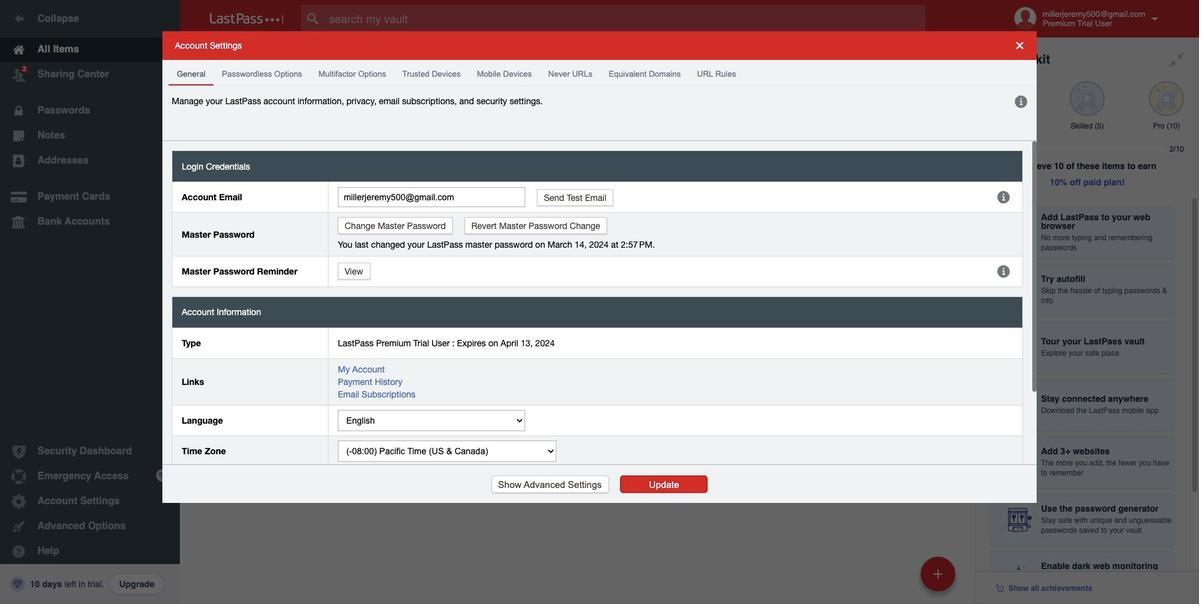 Task type: vqa. For each thing, say whether or not it's contained in the screenshot.
VAULT OPTIONS navigation at the top of page
yes



Task type: describe. For each thing, give the bounding box(es) containing it.
Search search field
[[301, 5, 950, 32]]

new item navigation
[[916, 553, 963, 605]]

main navigation navigation
[[0, 0, 180, 605]]

new item image
[[934, 570, 943, 579]]

lastpass image
[[210, 13, 284, 24]]

search my vault text field
[[301, 5, 950, 32]]

vault options navigation
[[180, 37, 976, 75]]



